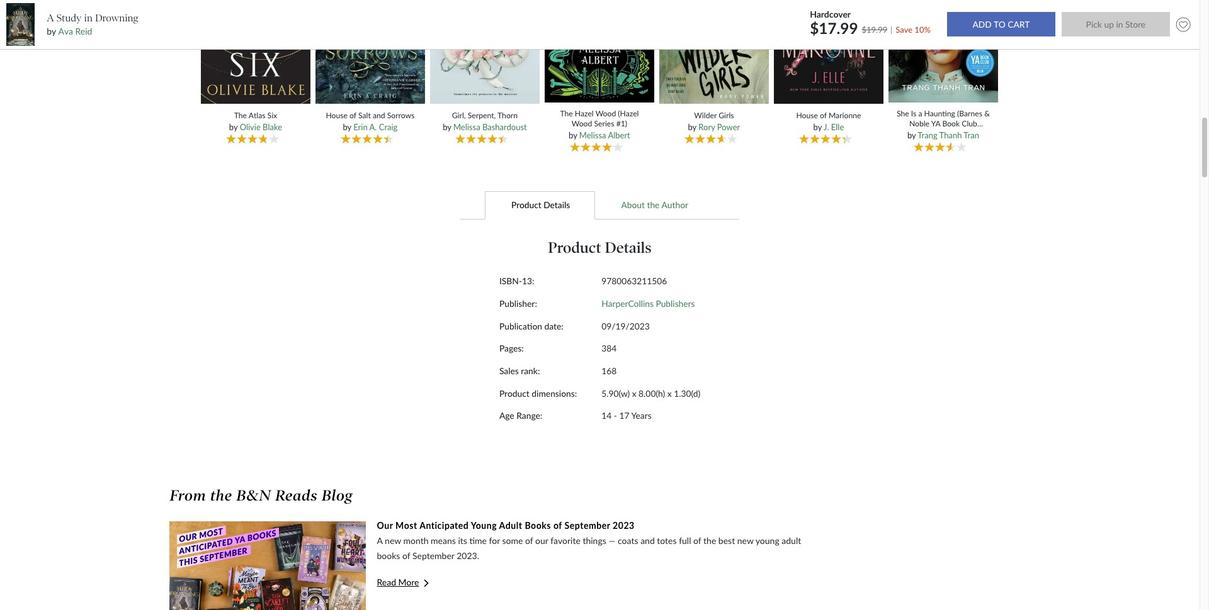Task type: describe. For each thing, give the bounding box(es) containing it.
384
[[602, 343, 617, 354]]

the hazel wood (hazel wood series #1) by melissa albert
[[560, 109, 639, 140]]

wilder girls link
[[667, 111, 761, 120]]

2 x from the left
[[667, 388, 672, 399]]

house for erin a. craig
[[326, 111, 348, 120]]

1.30(d)
[[674, 388, 700, 399]]

sorrows
[[387, 111, 415, 120]]

$19.99
[[862, 24, 887, 34]]

b&n reads blog
[[236, 488, 353, 505]]

2 new from the left
[[737, 536, 754, 547]]

publication
[[499, 321, 542, 332]]

full
[[679, 536, 691, 547]]

melissa inside the hazel wood (hazel wood series #1) by melissa albert
[[579, 130, 606, 140]]

our
[[535, 536, 548, 547]]

range:
[[516, 411, 542, 422]]

house for j. elle
[[796, 111, 818, 120]]

harpercollins publishers
[[602, 298, 695, 309]]

harpercollins publishers link
[[602, 298, 695, 309]]

by inside a study in drowning by ava reid
[[47, 26, 56, 37]]

product details link
[[486, 191, 596, 220]]

books
[[377, 551, 400, 562]]

a inside our most anticipated young adult books of september 2023 a new month means its time for some of our favorite things — coats and totes full of the best new young adult books of september 2023.
[[377, 536, 383, 547]]

she is a haunting (barnes & noble ya book club edition) element
[[887, 0, 1003, 154]]

salt
[[358, 111, 371, 120]]

by inside she is a haunting (barnes & noble ya book club edition) "element"
[[907, 130, 916, 140]]

0 horizontal spatial wood
[[572, 119, 592, 128]]

reid
[[75, 26, 92, 37]]

2 vertical spatial product
[[499, 388, 529, 399]]

olivie blake link
[[240, 122, 282, 132]]

six
[[267, 111, 277, 120]]

09/19/2023
[[602, 321, 650, 332]]

read more link
[[377, 577, 874, 588]]

-
[[614, 411, 617, 422]]

is
[[911, 109, 916, 119]]

author
[[662, 200, 688, 210]]

$17.99 $19.99
[[810, 19, 887, 37]]

the for wood
[[560, 109, 573, 119]]

the hazel wood (hazel wood series #1) image
[[543, 0, 656, 103]]

and inside our most anticipated young adult books of september 2023 a new month means its time for some of our favorite things — coats and totes full of the best new young adult books of september 2023.
[[641, 536, 655, 547]]

house of marionne link
[[782, 111, 875, 120]]

by inside the house of salt and sorrows by erin a. craig
[[343, 122, 351, 132]]

harpercollins
[[602, 298, 654, 309]]

age range:
[[499, 411, 542, 422]]

melissa albert link
[[579, 130, 630, 140]]

series
[[594, 119, 614, 128]]

totes
[[657, 536, 677, 547]]

1 vertical spatial september
[[412, 551, 454, 562]]

5.90(w) x 8.00(h) x 1.30(d)
[[602, 388, 700, 399]]

ava
[[58, 26, 73, 37]]

j.
[[824, 122, 829, 132]]

noble
[[909, 119, 930, 128]]

of inside the house of salt and sorrows by erin a. craig
[[350, 111, 356, 120]]

things
[[583, 536, 606, 547]]

thanh
[[939, 130, 962, 140]]

14 - 17 years
[[602, 411, 652, 422]]

the hazel wood (hazel wood series #1) element
[[543, 0, 659, 154]]

1 x from the left
[[632, 388, 636, 399]]

time
[[469, 536, 487, 547]]

ava reid link
[[58, 26, 92, 37]]

save 10%
[[896, 24, 931, 34]]

trang
[[918, 130, 937, 140]]

1 horizontal spatial wood
[[595, 109, 616, 119]]

14
[[602, 411, 612, 422]]

2023.
[[457, 551, 479, 562]]

haunting
[[924, 109, 955, 119]]

most
[[396, 521, 417, 532]]

marionne
[[829, 111, 861, 120]]

of up favorite
[[553, 521, 562, 532]]

house of marionne image
[[772, 0, 885, 105]]

drowning
[[95, 12, 138, 24]]

product details inside tab panel
[[548, 239, 652, 257]]

a study in drowning by ava reid
[[47, 12, 138, 37]]

by inside the atlas six by olivie blake
[[229, 122, 238, 132]]

some
[[502, 536, 523, 547]]

168
[[602, 366, 617, 377]]

the for author
[[647, 200, 660, 210]]

add to wishlist image
[[1173, 14, 1194, 35]]

isbn-
[[499, 276, 522, 287]]

house of salt and sorrows image
[[314, 0, 427, 105]]

power
[[717, 122, 740, 132]]

she is a haunting (barnes & noble ya book club edition) image
[[887, 0, 1000, 103]]

tab list containing product details
[[176, 191, 1024, 220]]

date:
[[544, 321, 564, 332]]

the atlas six element
[[199, 0, 315, 154]]

anticipated
[[419, 521, 469, 532]]

read more
[[377, 577, 419, 588]]

best
[[718, 536, 735, 547]]

by trang thanh tran
[[907, 130, 979, 140]]

by inside the girl, serpent, thorn by melissa bashardoust
[[443, 122, 451, 132]]

melissa bashardoust link
[[453, 122, 527, 132]]

trang thanh tran link
[[918, 130, 979, 140]]

atlas
[[249, 111, 265, 120]]

in
[[84, 12, 92, 24]]

young
[[756, 536, 779, 547]]

house of marionne element
[[772, 0, 888, 154]]

of right books
[[402, 551, 410, 562]]

of left our
[[525, 536, 533, 547]]

a study in drowning image
[[6, 3, 35, 46]]

girl, serpent, thorn image
[[428, 0, 542, 105]]

the hazel wood (hazel wood series #1) link
[[553, 109, 646, 128]]

club
[[962, 119, 977, 128]]

pages:
[[499, 343, 524, 354]]

hardcover
[[810, 9, 851, 19]]

our
[[377, 521, 393, 532]]

of right full
[[693, 536, 701, 547]]

read
[[377, 577, 396, 588]]

coats
[[618, 536, 638, 547]]



Task type: locate. For each thing, give the bounding box(es) containing it.
1 vertical spatial the
[[210, 488, 232, 505]]

1 horizontal spatial house
[[796, 111, 818, 120]]

0 vertical spatial september
[[565, 521, 610, 532]]

publisher:
[[499, 298, 537, 309]]

from
[[170, 488, 206, 505]]

the inside the hazel wood (hazel wood series #1) by melissa albert
[[560, 109, 573, 119]]

0 horizontal spatial the
[[234, 111, 247, 120]]

0 horizontal spatial melissa
[[453, 122, 480, 132]]

1 vertical spatial and
[[641, 536, 655, 547]]

the for b&n reads blog
[[210, 488, 232, 505]]

age
[[499, 411, 514, 422]]

about the author
[[621, 200, 688, 210]]

5.90(w)
[[602, 388, 630, 399]]

the right about
[[647, 200, 660, 210]]

and up erin a. craig link
[[373, 111, 385, 120]]

1 vertical spatial product
[[548, 239, 601, 257]]

september down means
[[412, 551, 454, 562]]

0 vertical spatial details
[[544, 200, 570, 210]]

ya
[[931, 119, 940, 128]]

by down "girl, serpent, thorn" 'link'
[[443, 122, 451, 132]]

month
[[403, 536, 429, 547]]

1 new from the left
[[385, 536, 401, 547]]

girl, serpent, thorn link
[[438, 111, 532, 120]]

by left the olivie
[[229, 122, 238, 132]]

1 horizontal spatial details
[[605, 239, 652, 257]]

0 vertical spatial product
[[511, 200, 541, 210]]

books
[[525, 521, 551, 532]]

isbn-13:
[[499, 276, 534, 287]]

house inside house of marionne by j. elle
[[796, 111, 818, 120]]

favorite
[[550, 536, 580, 547]]

1 horizontal spatial melissa
[[579, 130, 606, 140]]

girl, serpent, thorn by melissa bashardoust
[[443, 111, 527, 132]]

a
[[47, 12, 54, 24], [377, 536, 383, 547]]

9780063211506
[[602, 276, 667, 287]]

its
[[458, 536, 467, 547]]

17
[[619, 411, 629, 422]]

girl,
[[452, 111, 466, 120]]

details inside tab panel
[[605, 239, 652, 257]]

1 horizontal spatial the
[[560, 109, 573, 119]]

she is a haunting (barnes & noble ya book club edition) link
[[897, 109, 990, 138]]

of
[[350, 111, 356, 120], [820, 111, 827, 120], [553, 521, 562, 532], [525, 536, 533, 547], [693, 536, 701, 547], [402, 551, 410, 562]]

the inside the atlas six by olivie blake
[[234, 111, 247, 120]]

melissa
[[453, 122, 480, 132], [579, 130, 606, 140]]

september
[[565, 521, 610, 532], [412, 551, 454, 562]]

she
[[897, 109, 909, 119]]

1 horizontal spatial september
[[565, 521, 610, 532]]

melissa down series
[[579, 130, 606, 140]]

j. elle link
[[824, 122, 844, 132]]

about the author link
[[596, 191, 714, 220]]

by left rory
[[688, 122, 696, 132]]

0 horizontal spatial and
[[373, 111, 385, 120]]

details
[[544, 200, 570, 210], [605, 239, 652, 257]]

product details
[[511, 200, 570, 210], [548, 239, 652, 257]]

0 vertical spatial product details
[[511, 200, 570, 210]]

0 horizontal spatial details
[[544, 200, 570, 210]]

about
[[621, 200, 645, 210]]

1 vertical spatial details
[[605, 239, 652, 257]]

hazel
[[575, 109, 594, 119]]

by left erin
[[343, 122, 351, 132]]

by inside wilder girls by rory power
[[688, 122, 696, 132]]

edition)
[[930, 128, 956, 138]]

13:
[[522, 276, 534, 287]]

the left hazel
[[560, 109, 573, 119]]

house of salt and sorrows by erin a. craig
[[326, 111, 415, 132]]

0 horizontal spatial the
[[210, 488, 232, 505]]

adult
[[782, 536, 801, 547]]

the right from in the bottom left of the page
[[210, 488, 232, 505]]

house of salt and sorrows element
[[314, 0, 430, 154]]

x left 1.30(d)
[[667, 388, 672, 399]]

tran
[[964, 130, 979, 140]]

rank:
[[521, 366, 540, 377]]

tab list
[[176, 191, 1024, 220]]

by inside house of marionne by j. elle
[[813, 122, 822, 132]]

None submit
[[947, 12, 1055, 37], [1062, 12, 1170, 37], [947, 12, 1055, 37], [1062, 12, 1170, 37]]

from the b&n reads blog
[[170, 488, 353, 505]]

$17.99
[[810, 19, 858, 37]]

the atlas six link
[[209, 111, 302, 120]]

0 vertical spatial a
[[47, 12, 54, 24]]

house inside the house of salt and sorrows by erin a. craig
[[326, 111, 348, 120]]

publishers
[[656, 298, 695, 309]]

wood down hazel
[[572, 119, 592, 128]]

publication date:
[[499, 321, 564, 332]]

wood
[[595, 109, 616, 119], [572, 119, 592, 128]]

melissa down girl,
[[453, 122, 480, 132]]

by inside the hazel wood (hazel wood series #1) by melissa albert
[[569, 130, 577, 140]]

sales
[[499, 366, 519, 377]]

1 horizontal spatial and
[[641, 536, 655, 547]]

(hazel
[[618, 109, 639, 119]]

the up the olivie
[[234, 111, 247, 120]]

—
[[609, 536, 616, 547]]

years
[[631, 411, 652, 422]]

new right best
[[737, 536, 754, 547]]

product dimensions:
[[499, 388, 577, 399]]

new up books
[[385, 536, 401, 547]]

x left 8.00(h)
[[632, 388, 636, 399]]

0 vertical spatial the
[[647, 200, 660, 210]]

by left ava at the left of page
[[47, 26, 56, 37]]

0 horizontal spatial house
[[326, 111, 348, 120]]

a inside a study in drowning by ava reid
[[47, 12, 54, 24]]

adult
[[499, 521, 522, 532]]

1 vertical spatial product details
[[548, 239, 652, 257]]

house
[[326, 111, 348, 120], [796, 111, 818, 120]]

book
[[942, 119, 960, 128]]

0 horizontal spatial x
[[632, 388, 636, 399]]

2 house from the left
[[796, 111, 818, 120]]

and left totes
[[641, 536, 655, 547]]

a left study
[[47, 12, 54, 24]]

melissa inside the girl, serpent, thorn by melissa bashardoust
[[453, 122, 480, 132]]

product
[[511, 200, 541, 210], [548, 239, 601, 257], [499, 388, 529, 399]]

by down noble
[[907, 130, 916, 140]]

of inside house of marionne by j. elle
[[820, 111, 827, 120]]

a down our
[[377, 536, 383, 547]]

1 house from the left
[[326, 111, 348, 120]]

1 horizontal spatial the
[[647, 200, 660, 210]]

the atlas six by olivie blake
[[229, 111, 282, 132]]

a.
[[369, 122, 377, 132]]

girl, serpent, thorn element
[[428, 0, 545, 154]]

erin a. craig link
[[353, 122, 398, 132]]

of up j.
[[820, 111, 827, 120]]

8.00(h)
[[639, 388, 665, 399]]

she is a haunting (barnes & noble ya book club edition)
[[897, 109, 990, 138]]

option
[[170, 520, 879, 611]]

house of salt and sorrows link
[[324, 111, 417, 120]]

our most anticipated young adult books of september 2023 a new month means its time for some of our favorite things — coats and totes full of the best new young adult books of september 2023.
[[377, 521, 801, 562]]

of left salt
[[350, 111, 356, 120]]

by left j.
[[813, 122, 822, 132]]

0 vertical spatial and
[[373, 111, 385, 120]]

0 horizontal spatial a
[[47, 12, 54, 24]]

1 horizontal spatial a
[[377, 536, 383, 547]]

the atlas six image
[[199, 0, 312, 105]]

#1)
[[616, 119, 627, 128]]

1 vertical spatial a
[[377, 536, 383, 547]]

young
[[471, 521, 497, 532]]

a
[[918, 109, 922, 119]]

means
[[431, 536, 456, 547]]

2 vertical spatial the
[[703, 536, 716, 547]]

dimensions:
[[532, 388, 577, 399]]

rory
[[699, 122, 715, 132]]

by down hazel
[[569, 130, 577, 140]]

wood up series
[[595, 109, 616, 119]]

1 horizontal spatial new
[[737, 536, 754, 547]]

2023
[[613, 521, 635, 532]]

1 horizontal spatial x
[[667, 388, 672, 399]]

september up things
[[565, 521, 610, 532]]

more
[[398, 577, 419, 588]]

2 horizontal spatial the
[[703, 536, 716, 547]]

0 horizontal spatial september
[[412, 551, 454, 562]]

our most anticipated young adult books of september 2023 image
[[170, 522, 366, 611]]

study
[[57, 12, 82, 24]]

wilder girls element
[[657, 0, 774, 154]]

0 horizontal spatial new
[[385, 536, 401, 547]]

the inside our most anticipated young adult books of september 2023 a new month means its time for some of our favorite things — coats and totes full of the best new young adult books of september 2023.
[[703, 536, 716, 547]]

bashardoust
[[482, 122, 527, 132]]

and inside the house of salt and sorrows by erin a. craig
[[373, 111, 385, 120]]

option containing our most anticipated young adult books of september 2023
[[170, 520, 879, 611]]

the for olivie
[[234, 111, 247, 120]]

and
[[373, 111, 385, 120], [641, 536, 655, 547]]

wilder girls by rory power
[[688, 111, 740, 132]]

the left best
[[703, 536, 716, 547]]

product details tab panel
[[380, 220, 820, 452]]

wilder girls image
[[657, 0, 771, 105]]



Task type: vqa. For each thing, say whether or not it's contained in the screenshot.
5.90(w) x 8.00(h) x 1.30(d)
yes



